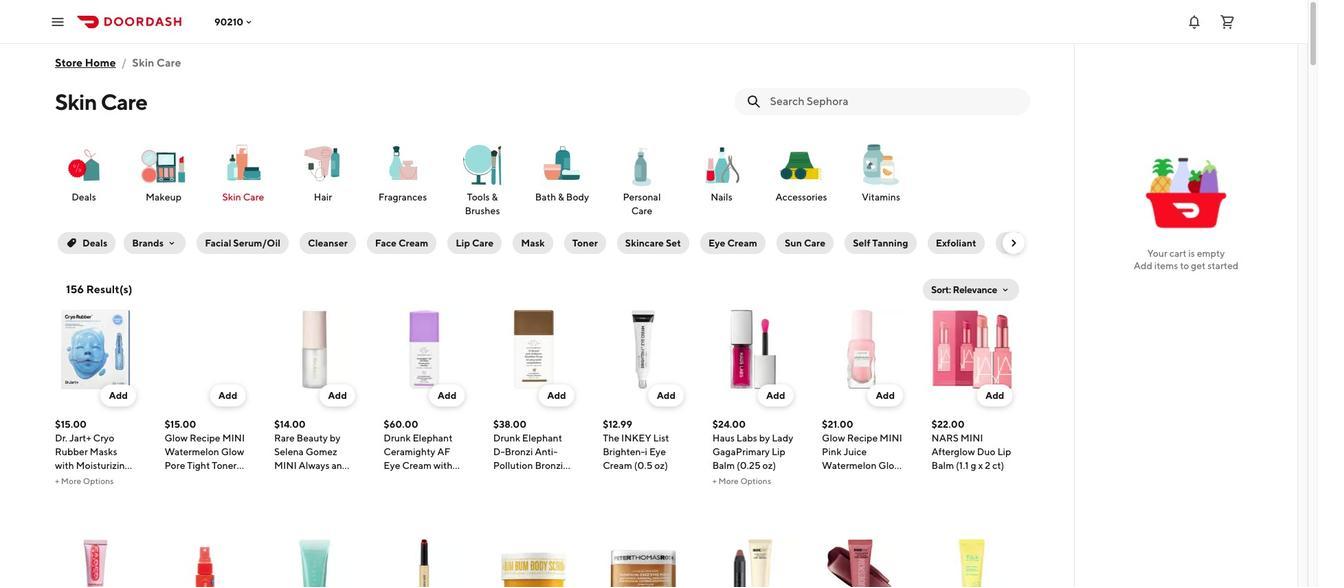 Task type: locate. For each thing, give the bounding box(es) containing it.
toner right tight in the left of the page
[[212, 460, 237, 471]]

1 with from the left
[[55, 460, 74, 471]]

eye cream
[[709, 238, 757, 249]]

0 vertical spatial skin care
[[55, 89, 147, 115]]

ct)
[[992, 460, 1004, 471]]

facial left serum/oil
[[205, 238, 231, 249]]

0 vertical spatial facial
[[205, 238, 231, 249]]

self tanning
[[853, 238, 908, 249]]

0 horizontal spatial toner
[[212, 460, 237, 471]]

sun care button
[[776, 232, 834, 254]]

gagaprimary
[[712, 447, 770, 458]]

deals link
[[49, 140, 118, 205]]

personal care
[[623, 192, 661, 216]]

recipe inside $15.00 glow recipe mini watermelon glow pore tight toner (1.35 oz)
[[190, 433, 220, 444]]

1 elephant from the left
[[413, 433, 453, 444]]

add down your at the right top of the page
[[1134, 260, 1152, 271]]

face cream button
[[367, 232, 437, 254]]

0 horizontal spatial lip
[[456, 238, 470, 249]]

1 horizontal spatial by
[[759, 433, 770, 444]]

2 horizontal spatial eye
[[709, 238, 725, 249]]

notification bell image
[[1186, 13, 1203, 30]]

acid
[[104, 474, 125, 485]]

1 vertical spatial skin care
[[222, 192, 264, 203]]

& right the "bath"
[[558, 192, 564, 203]]

hand cream link
[[993, 230, 1071, 257]]

jart+
[[69, 433, 91, 444]]

makeup image
[[139, 141, 188, 190]]

skin care down skin care 'image'
[[222, 192, 264, 203]]

2 + from the left
[[712, 476, 717, 487]]

by up gomez
[[330, 433, 341, 444]]

1 vertical spatial skin
[[55, 89, 97, 115]]

facial inside button
[[205, 238, 231, 249]]

af
[[437, 447, 450, 458]]

mini inside $21.00 glow recipe mini pink juice watermelon glow moisturizer (0.85 oz)
[[880, 433, 902, 444]]

care down skin care 'image'
[[243, 192, 264, 203]]

2 balm from the left
[[932, 460, 954, 471]]

options down "moisturizing"
[[83, 476, 114, 487]]

1 $15.00 from the left
[[55, 419, 87, 430]]

1 horizontal spatial &
[[558, 192, 564, 203]]

2 elephant from the left
[[522, 433, 562, 444]]

facial serum/oil link
[[194, 230, 291, 257]]

oz) down moisturizer in the right of the page
[[822, 488, 835, 499]]

i
[[645, 447, 647, 458]]

by inside $24.00 haus labs by lady gagaprimary lip balm (0.25 oz) + more options
[[759, 433, 770, 444]]

elephant for af
[[413, 433, 453, 444]]

1 horizontal spatial balm
[[932, 460, 954, 471]]

mini inside $15.00 glow recipe mini watermelon glow pore tight toner (1.35 oz)
[[222, 433, 245, 444]]

tight
[[187, 460, 210, 471]]

nudestix hydra-peptide lip butter with mini intense matte lip & cheek pencil (0.34 oz) image
[[712, 539, 793, 588]]

(0.5 inside $60.00 drunk elephant ceramighty af eye cream with ceramides (0.5 oz)
[[433, 474, 451, 485]]

face
[[375, 238, 397, 249]]

0 horizontal spatial $15.00
[[55, 419, 87, 430]]

vitamins
[[862, 192, 900, 203]]

2 drunk from the left
[[493, 433, 520, 444]]

elephant up 'anti-'
[[522, 433, 562, 444]]

facial inside '$38.00 drunk elephant d-bronzi anti- pollution bronzing facial drops (1.0 oz)'
[[493, 474, 519, 485]]

oz) down ceramides
[[384, 488, 397, 499]]

Search Sephora search field
[[770, 94, 1019, 109]]

store
[[55, 56, 83, 69]]

sort: relevance
[[931, 285, 997, 295]]

lip
[[456, 238, 470, 249], [772, 447, 785, 458], [997, 447, 1011, 458]]

1 horizontal spatial skin
[[132, 56, 154, 69]]

$15.00
[[55, 419, 87, 430], [165, 419, 196, 430]]

oz) inside $15.00 dr. jart+ cryo rubber masks with moisturizing hyaluronic acid (1.41 oz)
[[76, 488, 89, 499]]

by for beauty
[[330, 433, 341, 444]]

2 vertical spatial skin
[[222, 192, 241, 203]]

0 horizontal spatial watermelon
[[165, 447, 219, 458]]

2 horizontal spatial lip
[[997, 447, 1011, 458]]

peter thomas roth pumpkin enzyme mask enzymatic dermal resurfacer (5 oz) image
[[603, 539, 684, 588]]

toner
[[572, 238, 598, 249], [212, 460, 237, 471]]

ceramides
[[384, 474, 431, 485]]

bronzing
[[535, 460, 574, 471]]

1 horizontal spatial more
[[718, 476, 739, 487]]

0 horizontal spatial &
[[492, 192, 498, 203]]

skin care
[[55, 89, 147, 115], [222, 192, 264, 203]]

1 vertical spatial facial
[[493, 474, 519, 485]]

oz) down + more options
[[76, 488, 89, 499]]

selena
[[274, 447, 304, 458]]

cream inside button
[[1030, 238, 1060, 249]]

care right sun
[[804, 238, 825, 249]]

$15.00 up 'jart+'
[[55, 419, 87, 430]]

oz) down 4-
[[316, 488, 329, 499]]

toner down body
[[572, 238, 598, 249]]

care inside the sun care button
[[804, 238, 825, 249]]

0 horizontal spatial by
[[330, 433, 341, 444]]

1 horizontal spatial drunk
[[493, 433, 520, 444]]

nudestix hydra-peptide sugar plum lip butter (0.34 oz) image
[[822, 539, 903, 588]]

balm down 'gagaprimary'
[[712, 460, 735, 471]]

0 horizontal spatial elephant
[[413, 433, 453, 444]]

the inkey list brighten-i eye cream (0.5 oz) image
[[603, 309, 684, 390]]

brushes
[[465, 205, 500, 216]]

skincare set link
[[614, 230, 692, 257]]

0 horizontal spatial with
[[55, 460, 74, 471]]

0 vertical spatial eye
[[709, 238, 725, 249]]

anti-
[[535, 447, 558, 458]]

elephant inside '$38.00 drunk elephant d-bronzi anti- pollution bronzing facial drops (1.0 oz)'
[[522, 433, 562, 444]]

0 horizontal spatial drunk
[[384, 433, 411, 444]]

rare
[[274, 433, 295, 444]]

add for nars mini afterglow duo lip balm (1.1 g x 2 ct)
[[985, 390, 1004, 401]]

oz) inside $12.99 the inkey list brighten-i eye cream (0.5 oz)
[[654, 460, 668, 471]]

add up list
[[657, 390, 676, 401]]

1 horizontal spatial lip
[[772, 447, 785, 458]]

lip care link
[[445, 230, 505, 257]]

1 & from the left
[[492, 192, 498, 203]]

dr. jart+ cryo rubber masks with moisturizing hyaluronic acid (1.41 oz) image
[[55, 309, 136, 390]]

mini inside $22.00 nars mini afterglow duo lip balm (1.1 g x 2 ct)
[[961, 433, 983, 444]]

0 horizontal spatial recipe
[[190, 433, 220, 444]]

fragrances
[[378, 192, 427, 203]]

2 & from the left
[[558, 192, 564, 203]]

glow
[[165, 433, 188, 444], [822, 433, 845, 444], [221, 447, 244, 458], [878, 460, 902, 471]]

skin care down home in the left of the page
[[55, 89, 147, 115]]

lady
[[772, 433, 793, 444]]

makeup
[[146, 192, 181, 203]]

recipe
[[190, 433, 220, 444], [847, 433, 878, 444]]

recipe inside $21.00 glow recipe mini pink juice watermelon glow moisturizer (0.85 oz)
[[847, 433, 878, 444]]

options down (0.25
[[740, 476, 771, 487]]

sol de janeiro bum bum body scrub (220 g) image
[[493, 539, 574, 588]]

$21.00 glow recipe mini pink juice watermelon glow moisturizer (0.85 oz)
[[822, 419, 902, 499]]

add up gomez
[[328, 390, 347, 401]]

accessories image
[[777, 141, 826, 190]]

2 recipe from the left
[[847, 433, 878, 444]]

is
[[1188, 248, 1195, 259]]

juice
[[843, 447, 867, 458]]

cream inside $12.99 the inkey list brighten-i eye cream (0.5 oz)
[[603, 460, 632, 471]]

skin
[[132, 56, 154, 69], [55, 89, 97, 115], [222, 192, 241, 203]]

drunk down $38.00
[[493, 433, 520, 444]]

add up the af
[[438, 390, 457, 401]]

oz) down list
[[654, 460, 668, 471]]

2 horizontal spatial skin
[[222, 192, 241, 203]]

skin down skin care 'image'
[[222, 192, 241, 203]]

skin care image
[[219, 141, 268, 184]]

mini down 'selena'
[[274, 460, 297, 471]]

2
[[985, 460, 990, 471]]

90210
[[214, 16, 243, 27]]

more down (0.25
[[718, 476, 739, 487]]

care down brushes
[[472, 238, 494, 249]]

drunk down $60.00
[[384, 433, 411, 444]]

accessories link
[[767, 140, 836, 205]]

care inside skin care link
[[243, 192, 264, 203]]

(0.5 down i
[[634, 460, 653, 471]]

pollution
[[493, 460, 533, 471]]

lip down lady
[[772, 447, 785, 458]]

1 horizontal spatial (0.5
[[634, 460, 653, 471]]

mini up (0.85
[[880, 433, 902, 444]]

$38.00
[[493, 419, 527, 430]]

0 horizontal spatial (0.5
[[433, 474, 451, 485]]

2 with from the left
[[434, 460, 453, 471]]

2 more from the left
[[718, 476, 739, 487]]

nails image
[[697, 141, 746, 190]]

eye right set
[[709, 238, 725, 249]]

1 vertical spatial toner
[[212, 460, 237, 471]]

glow recipe mini pink juice watermelon glow moisturizer (0.85 oz) image
[[822, 309, 903, 390]]

watermelon inside $21.00 glow recipe mini pink juice watermelon glow moisturizer (0.85 oz)
[[822, 460, 877, 471]]

cream down nails
[[727, 238, 757, 249]]

& inside the tools & brushes
[[492, 192, 498, 203]]

result(s)
[[86, 283, 132, 296]]

care inside "personal care"
[[631, 205, 652, 216]]

skincare set button
[[617, 232, 689, 254]]

cart
[[1169, 248, 1186, 259]]

& inside bath & body link
[[558, 192, 564, 203]]

eye right i
[[649, 447, 666, 458]]

recipe for $21.00
[[847, 433, 878, 444]]

add up $15.00 glow recipe mini watermelon glow pore tight toner (1.35 oz)
[[218, 390, 237, 401]]

cream right face
[[398, 238, 428, 249]]

1 recipe from the left
[[190, 433, 220, 444]]

cream right hand
[[1030, 238, 1060, 249]]

0 horizontal spatial options
[[83, 476, 114, 487]]

more inside $24.00 haus labs by lady gagaprimary lip balm (0.25 oz) + more options
[[718, 476, 739, 487]]

0 horizontal spatial facial
[[205, 238, 231, 249]]

by inside $14.00 rare beauty by selena gomez mini always an optimist 4-in-1 mist (1.18 oz)
[[330, 433, 341, 444]]

lip up ct)
[[997, 447, 1011, 458]]

add for glow recipe mini pink juice watermelon glow moisturizer (0.85 oz)
[[876, 390, 895, 401]]

(1.35
[[165, 474, 185, 485]]

facial down 'pollution'
[[493, 474, 519, 485]]

mini left "rare"
[[222, 433, 245, 444]]

skin down store
[[55, 89, 97, 115]]

1 horizontal spatial options
[[740, 476, 771, 487]]

1 vertical spatial watermelon
[[822, 460, 877, 471]]

1 horizontal spatial with
[[434, 460, 453, 471]]

toner button
[[564, 232, 606, 254]]

add for rare beauty by selena gomez mini always an optimist 4-in-1 mist (1.18 oz)
[[328, 390, 347, 401]]

drunk for ceramighty
[[384, 433, 411, 444]]

sort: relevance button
[[923, 279, 1019, 301]]

1 horizontal spatial elephant
[[522, 433, 562, 444]]

2 options from the left
[[740, 476, 771, 487]]

cream down ceramighty
[[402, 460, 432, 471]]

add up 'anti-'
[[547, 390, 566, 401]]

1 horizontal spatial recipe
[[847, 433, 878, 444]]

eye cream link
[[698, 230, 768, 257]]

store home link
[[55, 49, 116, 77]]

add up $21.00 glow recipe mini pink juice watermelon glow moisturizer (0.85 oz)
[[876, 390, 895, 401]]

(0.5 down the af
[[433, 474, 451, 485]]

cream down 'brighten-'
[[603, 460, 632, 471]]

cream inside button
[[727, 238, 757, 249]]

add for the inkey list brighten-i eye cream (0.5 oz)
[[657, 390, 676, 401]]

$15.00 up pore
[[165, 419, 196, 430]]

eye inside $60.00 drunk elephant ceramighty af eye cream with ceramides (0.5 oz)
[[384, 460, 400, 471]]

$22.00 nars mini afterglow duo lip balm (1.1 g x 2 ct)
[[932, 419, 1011, 471]]

drunk inside $60.00 drunk elephant ceramighty af eye cream with ceramides (0.5 oz)
[[384, 433, 411, 444]]

oz) right (0.25
[[762, 460, 776, 471]]

care down personal
[[631, 205, 652, 216]]

glow left 'selena'
[[221, 447, 244, 458]]

0 horizontal spatial skin care
[[55, 89, 147, 115]]

& for tools
[[492, 192, 498, 203]]

watermelon up tight in the left of the page
[[165, 447, 219, 458]]

eye inside $12.99 the inkey list brighten-i eye cream (0.5 oz)
[[649, 447, 666, 458]]

with down rubber
[[55, 460, 74, 471]]

1 horizontal spatial facial
[[493, 474, 519, 485]]

0 horizontal spatial +
[[55, 476, 59, 487]]

open menu image
[[49, 13, 66, 30]]

1 horizontal spatial skin care
[[222, 192, 264, 203]]

oz) down 'pollution'
[[493, 488, 507, 499]]

mini up duo
[[961, 433, 983, 444]]

body
[[566, 192, 589, 203]]

sun care
[[785, 238, 825, 249]]

1 vertical spatial eye
[[649, 447, 666, 458]]

balm down afterglow on the right bottom of page
[[932, 460, 954, 471]]

0 vertical spatial (0.5
[[634, 460, 653, 471]]

brands button
[[124, 232, 186, 254]]

sun care link
[[774, 230, 836, 257]]

(0.5
[[634, 460, 653, 471], [433, 474, 451, 485]]

deals down deals image
[[72, 192, 96, 203]]

2 $15.00 from the left
[[165, 419, 196, 430]]

watermelon
[[165, 447, 219, 458], [822, 460, 877, 471]]

hair link
[[289, 140, 357, 205]]

elephant inside $60.00 drunk elephant ceramighty af eye cream with ceramides (0.5 oz)
[[413, 433, 453, 444]]

$15.00 for dr.
[[55, 419, 87, 430]]

options
[[83, 476, 114, 487], [740, 476, 771, 487]]

2 vertical spatial eye
[[384, 460, 400, 471]]

deals up 156 result(s)
[[82, 238, 107, 249]]

inkey
[[621, 433, 651, 444]]

1 horizontal spatial watermelon
[[822, 460, 877, 471]]

personal care link
[[607, 140, 676, 219]]

add up $22.00 nars mini afterglow duo lip balm (1.1 g x 2 ct)
[[985, 390, 1004, 401]]

+ more options
[[55, 476, 114, 487]]

oz) down tight in the left of the page
[[187, 474, 201, 485]]

0 horizontal spatial eye
[[384, 460, 400, 471]]

oz) inside $24.00 haus labs by lady gagaprimary lip balm (0.25 oz) + more options
[[762, 460, 776, 471]]

+ up (1.41
[[55, 476, 59, 487]]

add for dr. jart+ cryo rubber masks with moisturizing hyaluronic acid (1.41 oz)
[[109, 390, 128, 401]]

skin right the /
[[132, 56, 154, 69]]

more up (1.41
[[61, 476, 81, 487]]

$15.00 inside $15.00 dr. jart+ cryo rubber masks with moisturizing hyaluronic acid (1.41 oz)
[[55, 419, 87, 430]]

0 vertical spatial toner
[[572, 238, 598, 249]]

drunk
[[384, 433, 411, 444], [493, 433, 520, 444]]

1 horizontal spatial eye
[[649, 447, 666, 458]]

vitamins image
[[856, 141, 906, 190]]

tools & brushes
[[465, 192, 500, 216]]

exfoliant button
[[927, 232, 985, 254]]

+ down 'gagaprimary'
[[712, 476, 717, 487]]

with down the af
[[434, 460, 453, 471]]

recipe up 'juice'
[[847, 433, 878, 444]]

2 by from the left
[[759, 433, 770, 444]]

watermelon up moisturizer in the right of the page
[[822, 460, 877, 471]]

glow up (0.85
[[878, 460, 902, 471]]

1 horizontal spatial +
[[712, 476, 717, 487]]

1 by from the left
[[330, 433, 341, 444]]

1 drunk from the left
[[384, 433, 411, 444]]

next image
[[1008, 238, 1019, 249]]

balm inside $22.00 nars mini afterglow duo lip balm (1.1 g x 2 ct)
[[932, 460, 954, 471]]

elephant up the af
[[413, 433, 453, 444]]

0 vertical spatial watermelon
[[165, 447, 219, 458]]

lip down brushes
[[456, 238, 470, 249]]

recipe up tight in the left of the page
[[190, 433, 220, 444]]

add up cryo
[[109, 390, 128, 401]]

& for bath
[[558, 192, 564, 203]]

eye up ceramides
[[384, 460, 400, 471]]

$15.00 inside $15.00 glow recipe mini watermelon glow pore tight toner (1.35 oz)
[[165, 419, 196, 430]]

(0.25
[[737, 460, 761, 471]]

& right tools
[[492, 192, 498, 203]]

add for haus labs by lady gagaprimary lip balm (0.25 oz)
[[766, 390, 785, 401]]

drunk inside '$38.00 drunk elephant d-bronzi anti- pollution bronzing facial drops (1.0 oz)'
[[493, 433, 520, 444]]

store home / skin care
[[55, 56, 181, 69]]

1 horizontal spatial toner
[[572, 238, 598, 249]]

oz)
[[654, 460, 668, 471], [762, 460, 776, 471], [187, 474, 201, 485], [76, 488, 89, 499], [316, 488, 329, 499], [384, 488, 397, 499], [493, 488, 507, 499], [822, 488, 835, 499]]

nails
[[711, 192, 732, 203]]

ceramighty
[[384, 447, 435, 458]]

0 horizontal spatial balm
[[712, 460, 735, 471]]

cream for eye cream
[[727, 238, 757, 249]]

cream inside button
[[398, 238, 428, 249]]

1 balm from the left
[[712, 460, 735, 471]]

1 horizontal spatial $15.00
[[165, 419, 196, 430]]

+
[[55, 476, 59, 487], [712, 476, 717, 487]]

by
[[330, 433, 341, 444], [759, 433, 770, 444]]

0 horizontal spatial more
[[61, 476, 81, 487]]

hand
[[1004, 238, 1028, 249]]

lip inside $24.00 haus labs by lady gagaprimary lip balm (0.25 oz) + more options
[[772, 447, 785, 458]]

with inside $60.00 drunk elephant ceramighty af eye cream with ceramides (0.5 oz)
[[434, 460, 453, 471]]

haus labs by lady gagaprimary lip balm (0.25 oz) image
[[712, 309, 793, 390]]

1 vertical spatial (0.5
[[433, 474, 451, 485]]

add up lady
[[766, 390, 785, 401]]

by right labs
[[759, 433, 770, 444]]

tower 28 beauty mini sos daily rescue facial spray (1 oz) image
[[165, 539, 246, 588]]



Task type: vqa. For each thing, say whether or not it's contained in the screenshot.
CHOICE
no



Task type: describe. For each thing, give the bounding box(es) containing it.
+ inside $24.00 haus labs by lady gagaprimary lip balm (0.25 oz) + more options
[[712, 476, 717, 487]]

fragrances image
[[378, 141, 427, 184]]

relevance
[[953, 285, 997, 295]]

drops
[[521, 474, 547, 485]]

tula skincare protect + glow daily sunscreen gel broad spectrum spf 30 (1.7 oz) image
[[932, 539, 1013, 588]]

personal care image
[[617, 141, 667, 190]]

hair image
[[298, 141, 348, 184]]

1 vertical spatial deals
[[82, 238, 107, 249]]

hand cream
[[1004, 238, 1060, 249]]

$15.00 glow recipe mini watermelon glow pore tight toner (1.35 oz)
[[165, 419, 245, 485]]

sort:
[[931, 285, 951, 295]]

add inside your cart is empty add items to get started
[[1134, 260, 1152, 271]]

add for drunk elephant d-bronzi anti- pollution bronzing facial drops (1.0 oz)
[[547, 390, 566, 401]]

hand cream button
[[996, 232, 1068, 254]]

in-
[[325, 474, 337, 485]]

g
[[971, 460, 976, 471]]

1 + from the left
[[55, 476, 59, 487]]

(1.1
[[956, 460, 969, 471]]

face cream link
[[364, 230, 439, 257]]

balm inside $24.00 haus labs by lady gagaprimary lip balm (0.25 oz) + more options
[[712, 460, 735, 471]]

always
[[299, 460, 330, 471]]

toner inside $15.00 glow recipe mini watermelon glow pore tight toner (1.35 oz)
[[212, 460, 237, 471]]

oz) inside $21.00 glow recipe mini pink juice watermelon glow moisturizer (0.85 oz)
[[822, 488, 835, 499]]

bronzi
[[505, 447, 533, 458]]

cleanser link
[[297, 230, 359, 257]]

eye inside button
[[709, 238, 725, 249]]

$22.00
[[932, 419, 965, 430]]

with inside $15.00 dr. jart+ cryo rubber masks with moisturizing hyaluronic acid (1.41 oz)
[[55, 460, 74, 471]]

156
[[66, 283, 84, 296]]

deals image
[[59, 141, 109, 190]]

hair
[[314, 192, 332, 203]]

0 vertical spatial skin
[[132, 56, 154, 69]]

topicals mini faded serum for dark spots & discoloration (0.5 oz) image
[[55, 539, 136, 588]]

cream for face cream
[[398, 238, 428, 249]]

care down the /
[[101, 89, 147, 115]]

glow up pore
[[165, 433, 188, 444]]

sun
[[785, 238, 802, 249]]

(0.85
[[873, 474, 898, 485]]

face cream
[[375, 238, 428, 249]]

started
[[1208, 260, 1239, 271]]

0 vertical spatial deals
[[72, 192, 96, 203]]

set
[[666, 238, 681, 249]]

to
[[1180, 260, 1189, 271]]

glow up pink
[[822, 433, 845, 444]]

rubber
[[55, 447, 88, 458]]

recipe for $15.00
[[190, 433, 220, 444]]

$38.00 drunk elephant d-bronzi anti- pollution bronzing facial drops (1.0 oz)
[[493, 419, 574, 499]]

cleanser
[[308, 238, 348, 249]]

lip care button
[[448, 232, 502, 254]]

lip care
[[456, 238, 494, 249]]

beauty
[[297, 433, 328, 444]]

mask link
[[510, 230, 556, 257]]

drunk elephant d-bronzi anti-pollution bronzing facial drops (1.0 oz) image
[[493, 309, 574, 390]]

fragrances link
[[368, 140, 437, 205]]

skincare
[[625, 238, 664, 249]]

90210 button
[[214, 16, 254, 27]]

dr.
[[55, 433, 67, 444]]

options inside $24.00 haus labs by lady gagaprimary lip balm (0.25 oz) + more options
[[740, 476, 771, 487]]

masks
[[90, 447, 117, 458]]

$24.00 haus labs by lady gagaprimary lip balm (0.25 oz) + more options
[[712, 419, 793, 487]]

skin care link
[[209, 140, 278, 205]]

serum/oil
[[233, 238, 280, 249]]

list
[[653, 433, 669, 444]]

0 horizontal spatial skin
[[55, 89, 97, 115]]

drunk for d-
[[493, 433, 520, 444]]

$14.00
[[274, 419, 306, 430]]

(0.5 inside $12.99 the inkey list brighten-i eye cream (0.5 oz)
[[634, 460, 653, 471]]

bath & body link
[[528, 140, 596, 205]]

1 more from the left
[[61, 476, 81, 487]]

bath & body image
[[537, 141, 587, 184]]

tools
[[467, 192, 490, 203]]

bath & body
[[535, 192, 589, 203]]

accessories
[[775, 192, 827, 203]]

mask button
[[513, 232, 553, 254]]

mini inside $14.00 rare beauty by selena gomez mini always an optimist 4-in-1 mist (1.18 oz)
[[274, 460, 297, 471]]

0 items, open order cart image
[[1219, 13, 1236, 30]]

the
[[603, 433, 619, 444]]

oz) inside $60.00 drunk elephant ceramighty af eye cream with ceramides (0.5 oz)
[[384, 488, 397, 499]]

duo
[[977, 447, 995, 458]]

your cart is empty add items to get started
[[1134, 248, 1239, 271]]

$12.99
[[603, 419, 632, 430]]

cream inside $60.00 drunk elephant ceramighty af eye cream with ceramides (0.5 oz)
[[402, 460, 432, 471]]

tatcha the deep cleanse gentle exfoliating cleanser (5 oz) image
[[274, 539, 355, 588]]

lip inside lip care button
[[456, 238, 470, 249]]

/
[[121, 56, 127, 69]]

moisturizing
[[76, 460, 130, 471]]

add for glow recipe mini watermelon glow pore tight toner (1.35 oz)
[[218, 390, 237, 401]]

lip inside $22.00 nars mini afterglow duo lip balm (1.1 g x 2 ct)
[[997, 447, 1011, 458]]

watermelon inside $15.00 glow recipe mini watermelon glow pore tight toner (1.35 oz)
[[165, 447, 219, 458]]

elephant for bronzi
[[522, 433, 562, 444]]

d-
[[493, 447, 505, 458]]

facial serum/oil button
[[197, 232, 289, 254]]

add for drunk elephant ceramighty af eye cream with ceramides (0.5 oz)
[[438, 390, 457, 401]]

$15.00 for glow
[[165, 419, 196, 430]]

self tanning button
[[845, 232, 916, 254]]

tools & brushes image
[[458, 141, 507, 190]]

nars mini afterglow duo lip balm (1.1 g x 2 ct) image
[[932, 309, 1013, 390]]

care right the /
[[157, 56, 181, 69]]

glow recipe mini watermelon glow pore tight toner (1.35 oz) image
[[165, 309, 246, 390]]

oz) inside '$38.00 drunk elephant d-bronzi anti- pollution bronzing facial drops (1.0 oz)'
[[493, 488, 507, 499]]

1 options from the left
[[83, 476, 114, 487]]

$60.00
[[384, 419, 418, 430]]

care inside lip care button
[[472, 238, 494, 249]]

oz) inside $15.00 glow recipe mini watermelon glow pore tight toner (1.35 oz)
[[187, 474, 201, 485]]

cream for hand cream
[[1030, 238, 1060, 249]]

nails link
[[687, 140, 756, 205]]

brighten-
[[603, 447, 645, 458]]

brands
[[132, 238, 164, 249]]

hyaluronic
[[55, 474, 102, 485]]

cryo
[[93, 433, 114, 444]]

rare beauty by selena gomez mini always an optimist 4-in-1 mist (1.18 oz) image
[[274, 309, 355, 390]]

drunk elephant ceramighty af eye cream with ceramides (0.5 oz) image
[[384, 309, 465, 390]]

4-
[[315, 474, 325, 485]]

hourglass phantom volumizing haze glossy balm image
[[384, 539, 465, 588]]

items
[[1154, 260, 1178, 271]]

nars
[[932, 433, 959, 444]]

1
[[337, 474, 341, 485]]

oz) inside $14.00 rare beauty by selena gomez mini always an optimist 4-in-1 mist (1.18 oz)
[[316, 488, 329, 499]]

an
[[331, 460, 342, 471]]

tanning
[[872, 238, 908, 249]]

get
[[1191, 260, 1206, 271]]

156 result(s)
[[66, 283, 132, 296]]

exfoliant link
[[925, 230, 987, 257]]

vitamins link
[[847, 140, 915, 205]]

eye cream button
[[700, 232, 765, 254]]

by for labs
[[759, 433, 770, 444]]

$12.99 the inkey list brighten-i eye cream (0.5 oz)
[[603, 419, 669, 471]]

toner inside button
[[572, 238, 598, 249]]

skincare set
[[625, 238, 681, 249]]



